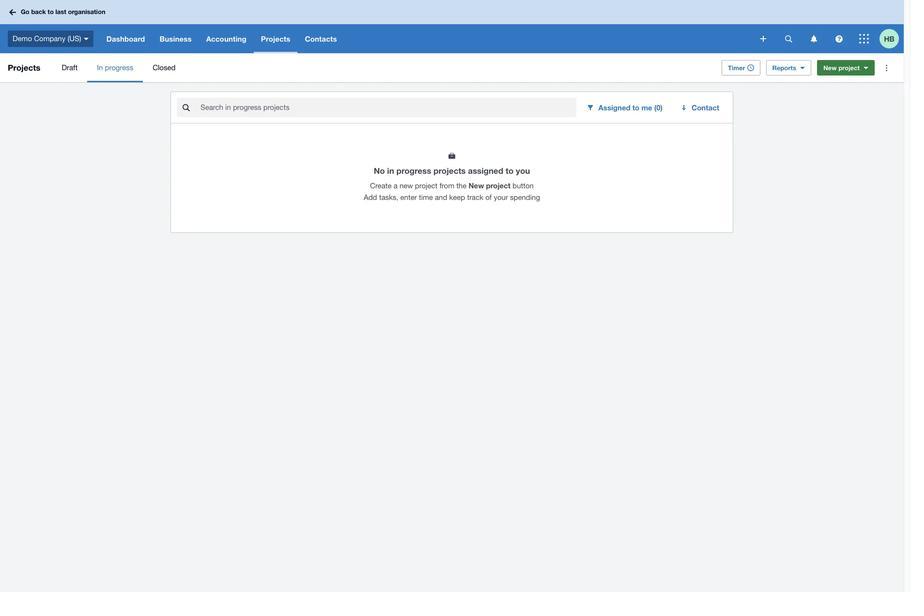 Task type: describe. For each thing, give the bounding box(es) containing it.
business
[[160, 34, 192, 43]]

project inside popup button
[[839, 64, 860, 72]]

draft link
[[52, 53, 87, 82]]

in progress
[[97, 63, 133, 72]]

progress inside 'link'
[[105, 63, 133, 72]]

assigned to me (0)
[[599, 103, 663, 112]]

new
[[400, 182, 413, 190]]

no in progress projects assigned to you
[[374, 166, 530, 176]]

reports button
[[767, 60, 812, 76]]

more options image
[[877, 58, 897, 78]]

new project
[[824, 64, 860, 72]]

create
[[370, 182, 392, 190]]

your
[[494, 193, 508, 202]]

1 horizontal spatial svg image
[[785, 35, 793, 42]]

contact button
[[675, 98, 728, 117]]

contacts
[[305, 34, 337, 43]]

spending
[[510, 193, 540, 202]]

organisation
[[68, 8, 105, 16]]

timer button
[[722, 60, 761, 76]]

banner containing hb
[[0, 0, 904, 53]]

navigation inside banner
[[99, 24, 754, 53]]

me
[[642, 103, 653, 112]]

in progress link
[[87, 53, 143, 82]]

projects inside popup button
[[261, 34, 291, 43]]

svg image inside go back to last organisation link
[[9, 9, 16, 15]]

new inside create a new project from the new project button add tasks, enter time and keep track of your spending
[[469, 181, 484, 190]]

company
[[34, 34, 66, 43]]

hb
[[885, 34, 895, 43]]

dashboard
[[106, 34, 145, 43]]

the
[[457, 182, 467, 190]]

0 horizontal spatial projects
[[8, 63, 40, 73]]

of
[[486, 193, 492, 202]]

contact
[[692, 103, 720, 112]]

assigned
[[468, 166, 504, 176]]

1 horizontal spatial project
[[486, 181, 511, 190]]

projects
[[434, 166, 466, 176]]

a
[[394, 182, 398, 190]]

track
[[467, 193, 484, 202]]

accounting button
[[199, 24, 254, 53]]

no
[[374, 166, 385, 176]]

business button
[[152, 24, 199, 53]]

enter
[[401, 193, 417, 202]]



Task type: locate. For each thing, give the bounding box(es) containing it.
demo company (us) button
[[0, 24, 99, 53]]

new up track
[[469, 181, 484, 190]]

hb button
[[880, 24, 904, 53]]

project up time
[[415, 182, 438, 190]]

draft
[[62, 63, 78, 72]]

0 vertical spatial projects
[[261, 34, 291, 43]]

0 horizontal spatial project
[[415, 182, 438, 190]]

(0)
[[655, 103, 663, 112]]

tasks,
[[379, 193, 399, 202]]

project
[[839, 64, 860, 72], [486, 181, 511, 190], [415, 182, 438, 190]]

progress
[[105, 63, 133, 72], [397, 166, 432, 176]]

assigned to me (0) button
[[580, 98, 671, 117]]

in
[[97, 63, 103, 72]]

svg image
[[9, 9, 16, 15], [860, 34, 870, 44], [785, 35, 793, 42]]

2 horizontal spatial svg image
[[860, 34, 870, 44]]

0 horizontal spatial new
[[469, 181, 484, 190]]

demo
[[13, 34, 32, 43]]

create a new project from the new project button add tasks, enter time and keep track of your spending
[[364, 181, 540, 202]]

to inside "popup button"
[[633, 103, 640, 112]]

assigned
[[599, 103, 631, 112]]

new right reports popup button
[[824, 64, 837, 72]]

1 vertical spatial progress
[[397, 166, 432, 176]]

svg image inside the demo company (us) popup button
[[84, 38, 89, 40]]

closed
[[153, 63, 176, 72]]

svg image left hb
[[860, 34, 870, 44]]

1 vertical spatial to
[[633, 103, 640, 112]]

closed link
[[143, 53, 185, 82]]

0 horizontal spatial progress
[[105, 63, 133, 72]]

0 vertical spatial progress
[[105, 63, 133, 72]]

1 horizontal spatial to
[[506, 166, 514, 176]]

new inside popup button
[[824, 64, 837, 72]]

contacts button
[[298, 24, 344, 53]]

projects
[[261, 34, 291, 43], [8, 63, 40, 73]]

projects left contacts
[[261, 34, 291, 43]]

in
[[387, 166, 394, 176]]

go back to last organisation link
[[6, 4, 111, 21]]

projects down the demo
[[8, 63, 40, 73]]

to left the me
[[633, 103, 640, 112]]

0 vertical spatial new
[[824, 64, 837, 72]]

banner
[[0, 0, 904, 53]]

1 horizontal spatial projects
[[261, 34, 291, 43]]

button
[[513, 182, 534, 190]]

0 horizontal spatial to
[[48, 8, 54, 16]]

to left you
[[506, 166, 514, 176]]

2 vertical spatial to
[[506, 166, 514, 176]]

svg image up reports popup button
[[785, 35, 793, 42]]

0 vertical spatial to
[[48, 8, 54, 16]]

0 horizontal spatial svg image
[[9, 9, 16, 15]]

project left more options image
[[839, 64, 860, 72]]

reports
[[773, 64, 797, 72]]

2 horizontal spatial project
[[839, 64, 860, 72]]

time
[[419, 193, 433, 202]]

demo company (us)
[[13, 34, 81, 43]]

from
[[440, 182, 455, 190]]

projects button
[[254, 24, 298, 53]]

svg image
[[811, 35, 817, 42], [836, 35, 843, 42], [761, 36, 767, 42], [84, 38, 89, 40]]

1 vertical spatial new
[[469, 181, 484, 190]]

1 horizontal spatial new
[[824, 64, 837, 72]]

back
[[31, 8, 46, 16]]

2 horizontal spatial to
[[633, 103, 640, 112]]

accounting
[[206, 34, 247, 43]]

to left last at the top left of the page
[[48, 8, 54, 16]]

go back to last organisation
[[21, 8, 105, 16]]

navigation containing dashboard
[[99, 24, 754, 53]]

svg image left go
[[9, 9, 16, 15]]

1 horizontal spatial progress
[[397, 166, 432, 176]]

progress up new
[[397, 166, 432, 176]]

new project button
[[818, 60, 875, 76]]

to
[[48, 8, 54, 16], [633, 103, 640, 112], [506, 166, 514, 176]]

dashboard link
[[99, 24, 152, 53]]

(us)
[[68, 34, 81, 43]]

timer
[[728, 64, 746, 72]]

project up the your at the top right
[[486, 181, 511, 190]]

you
[[516, 166, 530, 176]]

1 vertical spatial projects
[[8, 63, 40, 73]]

add
[[364, 193, 377, 202]]

navigation
[[99, 24, 754, 53]]

last
[[55, 8, 66, 16]]

and
[[435, 193, 448, 202]]

progress right "in"
[[105, 63, 133, 72]]

new
[[824, 64, 837, 72], [469, 181, 484, 190]]

keep
[[450, 193, 465, 202]]

go
[[21, 8, 29, 16]]

Search in progress projects search field
[[200, 98, 577, 117]]



Task type: vqa. For each thing, say whether or not it's contained in the screenshot.
the top HAS
no



